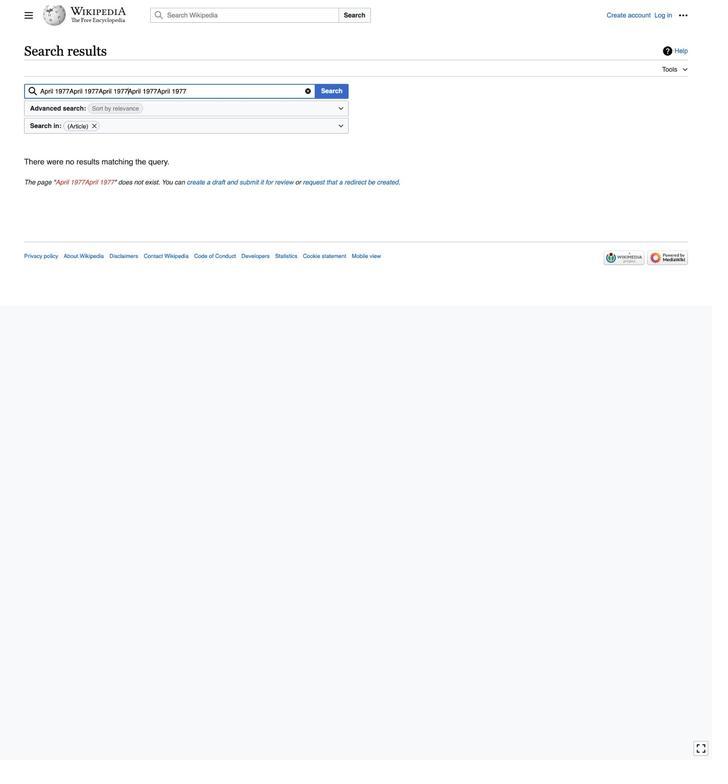 Task type: describe. For each thing, give the bounding box(es) containing it.
the free encyclopedia image
[[71, 18, 126, 24]]

powered by mediawiki image
[[648, 251, 689, 265]]

log in and more options image
[[679, 11, 689, 20]]

menu image
[[24, 11, 33, 20]]



Task type: locate. For each thing, give the bounding box(es) containing it.
wikipedia image
[[71, 7, 126, 15]]

None search field
[[24, 84, 316, 99]]

personal tools navigation
[[607, 8, 691, 23]]

remove image
[[91, 121, 98, 131]]

main content
[[20, 42, 692, 197]]

None search field
[[139, 8, 607, 23]]

Search Wikipedia search field
[[150, 8, 339, 23]]

footer
[[24, 242, 689, 268]]

fullscreen image
[[697, 744, 706, 753]]

wikimedia foundation image
[[604, 251, 645, 265]]



